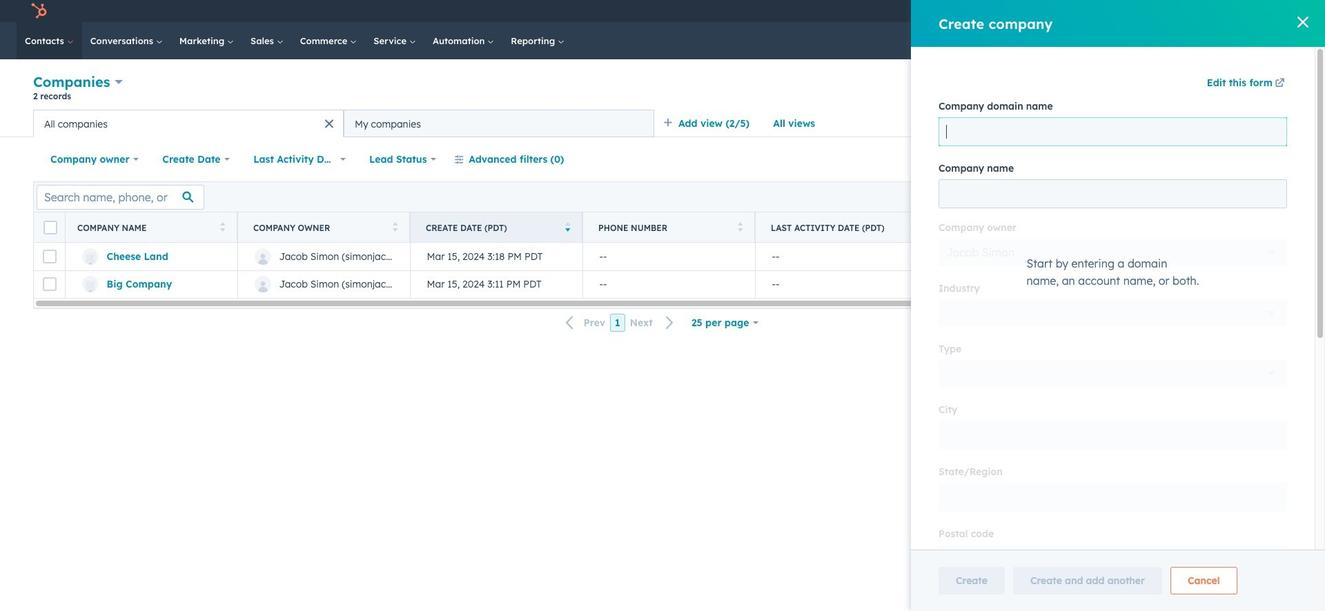 Task type: vqa. For each thing, say whether or not it's contained in the screenshot.
THE BACK TO THEMES
no



Task type: locate. For each thing, give the bounding box(es) containing it.
1 horizontal spatial press to sort. image
[[738, 222, 743, 232]]

2 press to sort. image from the left
[[911, 222, 916, 232]]

Search name, phone, or domain search field
[[37, 185, 204, 210]]

banner
[[33, 71, 1293, 110]]

2 press to sort. element from the left
[[393, 222, 398, 234]]

1 press to sort. image from the left
[[393, 222, 398, 232]]

press to sort. image
[[220, 222, 225, 232], [738, 222, 743, 232]]

0 horizontal spatial press to sort. image
[[220, 222, 225, 232]]

0 horizontal spatial press to sort. image
[[393, 222, 398, 232]]

press to sort. image
[[393, 222, 398, 232], [911, 222, 916, 232]]

menu
[[1022, 0, 1309, 22]]

1 horizontal spatial press to sort. image
[[911, 222, 916, 232]]

jacob simon image
[[1227, 5, 1239, 17]]

descending sort. press to sort ascending. element
[[565, 222, 570, 234]]

press to sort. element
[[220, 222, 225, 234], [393, 222, 398, 234], [738, 222, 743, 234], [911, 222, 916, 234]]



Task type: describe. For each thing, give the bounding box(es) containing it.
pagination navigation
[[558, 314, 683, 333]]

2 press to sort. image from the left
[[738, 222, 743, 232]]

4 press to sort. element from the left
[[911, 222, 916, 234]]

1 press to sort. element from the left
[[220, 222, 225, 234]]

Search HubSpot search field
[[1132, 29, 1278, 52]]

descending sort. press to sort ascending. image
[[565, 222, 570, 232]]

3 press to sort. element from the left
[[738, 222, 743, 234]]

1 press to sort. image from the left
[[220, 222, 225, 232]]

marketplaces image
[[1123, 6, 1135, 19]]



